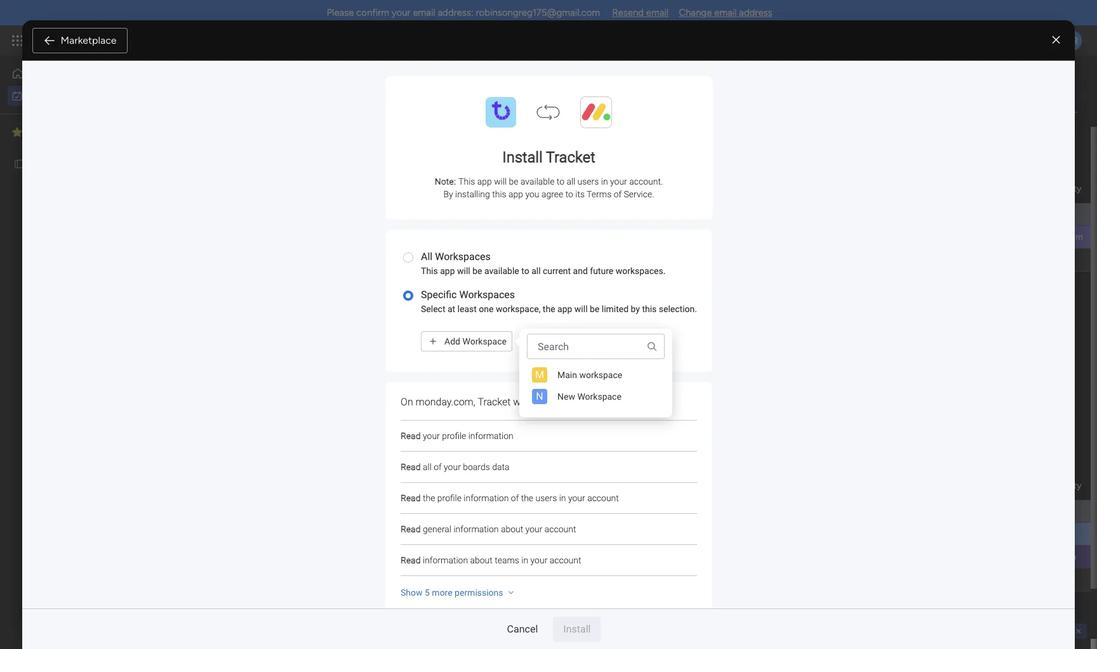 Task type: vqa. For each thing, say whether or not it's contained in the screenshot.
ID: 305528724 element at the top of the page
no



Task type: locate. For each thing, give the bounding box(es) containing it.
id: 302390365
[[1012, 626, 1071, 637]]

change email address
[[679, 7, 773, 18]]

priority
[[1053, 183, 1082, 194], [1053, 480, 1082, 491]]

3 email from the left
[[714, 7, 737, 18]]

#1 for fifth 'board #1' 'link'
[[556, 552, 566, 563]]

0 vertical spatial to-do
[[680, 211, 701, 220]]

board for fourth 'board #1' 'link' from the top
[[531, 530, 554, 540]]

greg robinson image
[[1062, 30, 1082, 51]]

1 vertical spatial priority
[[1053, 480, 1082, 491]]

priority up low at the right bottom of page
[[1053, 480, 1082, 491]]

monday work management
[[57, 33, 197, 48]]

1 vertical spatial work
[[42, 90, 62, 101]]

0 vertical spatial do
[[692, 211, 701, 220]]

0 vertical spatial work
[[103, 33, 125, 48]]

#1
[[556, 210, 566, 221], [556, 232, 566, 243], [556, 507, 566, 518], [556, 530, 566, 540], [556, 552, 566, 563]]

1 vertical spatial to-do
[[680, 233, 701, 243]]

email right change
[[714, 7, 737, 18]]

1 button
[[479, 203, 521, 226]]

done
[[409, 131, 430, 142]]

board
[[576, 183, 600, 194], [531, 210, 554, 221], [531, 232, 554, 243], [576, 480, 600, 491], [531, 507, 554, 518], [531, 530, 554, 540], [531, 552, 554, 563]]

1 #1 from the top
[[556, 210, 566, 221]]

to-do
[[680, 211, 701, 220], [680, 233, 701, 243]]

5 board #1 from the top
[[531, 552, 566, 563]]

priority up medium
[[1053, 183, 1082, 194]]

1 vertical spatial do
[[692, 233, 701, 243]]

3 board #1 link from the top
[[529, 501, 646, 524]]

medium
[[1051, 232, 1083, 243]]

1 horizontal spatial work
[[103, 33, 125, 48]]

management
[[128, 33, 197, 48]]

your
[[392, 7, 411, 18]]

work inside button
[[42, 90, 62, 101]]

1 board #1 from the top
[[531, 210, 566, 221]]

hide
[[389, 131, 407, 142]]

board for first 'board #1' 'link'
[[531, 210, 554, 221]]

group
[[699, 183, 724, 194], [699, 480, 724, 491]]

2 email from the left
[[646, 7, 669, 18]]

0 vertical spatial priority
[[1053, 183, 1082, 194]]

0 vertical spatial to-
[[680, 211, 692, 220]]

1
[[504, 213, 506, 221]]

1 horizontal spatial email
[[646, 7, 669, 18]]

list box
[[0, 150, 162, 251]]

to-
[[680, 211, 692, 220], [680, 233, 692, 243]]

3 board #1 from the top
[[531, 507, 566, 518]]

2 #1 from the top
[[556, 232, 566, 243]]

do
[[692, 211, 701, 220], [692, 233, 701, 243]]

2 board #1 from the top
[[531, 232, 566, 243]]

work for monday
[[103, 33, 125, 48]]

0 vertical spatial group
[[699, 183, 724, 194]]

3 #1 from the top
[[556, 507, 566, 518]]

board #1
[[531, 210, 566, 221], [531, 232, 566, 243], [531, 507, 566, 518], [531, 530, 566, 540], [531, 552, 566, 563]]

work right monday
[[103, 33, 125, 48]]

work
[[103, 33, 125, 48], [42, 90, 62, 101]]

email
[[413, 7, 435, 18], [646, 7, 669, 18], [714, 7, 737, 18]]

2 horizontal spatial email
[[714, 7, 737, 18]]

Filter dashboard by text search field
[[241, 127, 361, 147]]

please confirm your email address: robinsongreg175@gmail.com
[[327, 7, 600, 18]]

marketplace button
[[32, 28, 127, 53]]

4 #1 from the top
[[556, 530, 566, 540]]

2 priority from the top
[[1053, 480, 1082, 491]]

email right resend
[[646, 7, 669, 18]]

1 group from the top
[[699, 183, 724, 194]]

work right my
[[42, 90, 62, 101]]

address
[[739, 7, 773, 18]]

5 #1 from the top
[[556, 552, 566, 563]]

1 vertical spatial group
[[699, 480, 724, 491]]

302390365
[[1025, 626, 1071, 637]]

change
[[679, 7, 712, 18]]

board #1 link
[[529, 204, 646, 227], [529, 226, 646, 249], [529, 501, 646, 524], [529, 523, 646, 546], [529, 546, 646, 569]]

1 to- from the top
[[680, 211, 692, 220]]

1 vertical spatial to-
[[680, 233, 692, 243]]

low
[[1059, 529, 1076, 540]]

0 horizontal spatial email
[[413, 7, 435, 18]]

0 horizontal spatial work
[[42, 90, 62, 101]]

email right your
[[413, 7, 435, 18]]

id:
[[1012, 626, 1022, 637]]

select product image
[[11, 34, 24, 47]]

1 to-do from the top
[[680, 211, 701, 220]]



Task type: describe. For each thing, give the bounding box(es) containing it.
please
[[327, 7, 354, 18]]

1 priority from the top
[[1053, 183, 1082, 194]]

workspaces selection and actions image
[[12, 125, 22, 140]]

hide done items
[[389, 131, 454, 142]]

public board image
[[13, 157, 25, 170]]

board for fifth 'board #1' 'link'
[[531, 552, 554, 563]]

monday
[[57, 33, 100, 48]]

my
[[28, 90, 40, 101]]

1 board #1 link from the top
[[529, 204, 646, 227]]

2 do from the top
[[692, 233, 701, 243]]

change email address link
[[679, 7, 773, 18]]

my work button
[[8, 85, 137, 106]]

address:
[[438, 7, 474, 18]]

board for fourth 'board #1' 'link' from the bottom
[[531, 232, 554, 243]]

customize
[[479, 131, 522, 142]]

resend email link
[[612, 7, 669, 18]]

id: 302390365 element
[[1007, 624, 1087, 639]]

dapulse x slim image
[[1053, 33, 1060, 48]]

1 email from the left
[[413, 7, 435, 18]]

4 board #1 from the top
[[531, 530, 566, 540]]

home button
[[8, 64, 137, 84]]

board for third 'board #1' 'link' from the top of the page
[[531, 507, 554, 518]]

2 to- from the top
[[680, 233, 692, 243]]

high
[[1058, 552, 1077, 563]]

resend
[[612, 7, 644, 18]]

1 do from the top
[[692, 211, 701, 220]]

email for resend email
[[646, 7, 669, 18]]

customize button
[[459, 127, 527, 147]]

robinsongreg175@gmail.com
[[476, 7, 600, 18]]

items
[[432, 131, 454, 142]]

#1 for first 'board #1' 'link'
[[556, 210, 566, 221]]

email for change email address
[[714, 7, 737, 18]]

2 board #1 link from the top
[[529, 226, 646, 249]]

#1 for fourth 'board #1' 'link' from the bottom
[[556, 232, 566, 243]]

4 board #1 link from the top
[[529, 523, 646, 546]]

remove image
[[1074, 627, 1084, 637]]

home
[[29, 68, 53, 79]]

marketplace
[[61, 34, 117, 46]]

completed
[[680, 508, 721, 518]]

confirm
[[356, 7, 389, 18]]

#1 for fourth 'board #1' 'link' from the top
[[556, 530, 566, 540]]

2 to-do from the top
[[680, 233, 701, 243]]

work for my
[[42, 90, 62, 101]]

2 group from the top
[[699, 480, 724, 491]]

5 board #1 link from the top
[[529, 546, 646, 569]]

my work
[[28, 90, 62, 101]]

#1 for third 'board #1' 'link' from the top of the page
[[556, 507, 566, 518]]

resend email
[[612, 7, 669, 18]]



